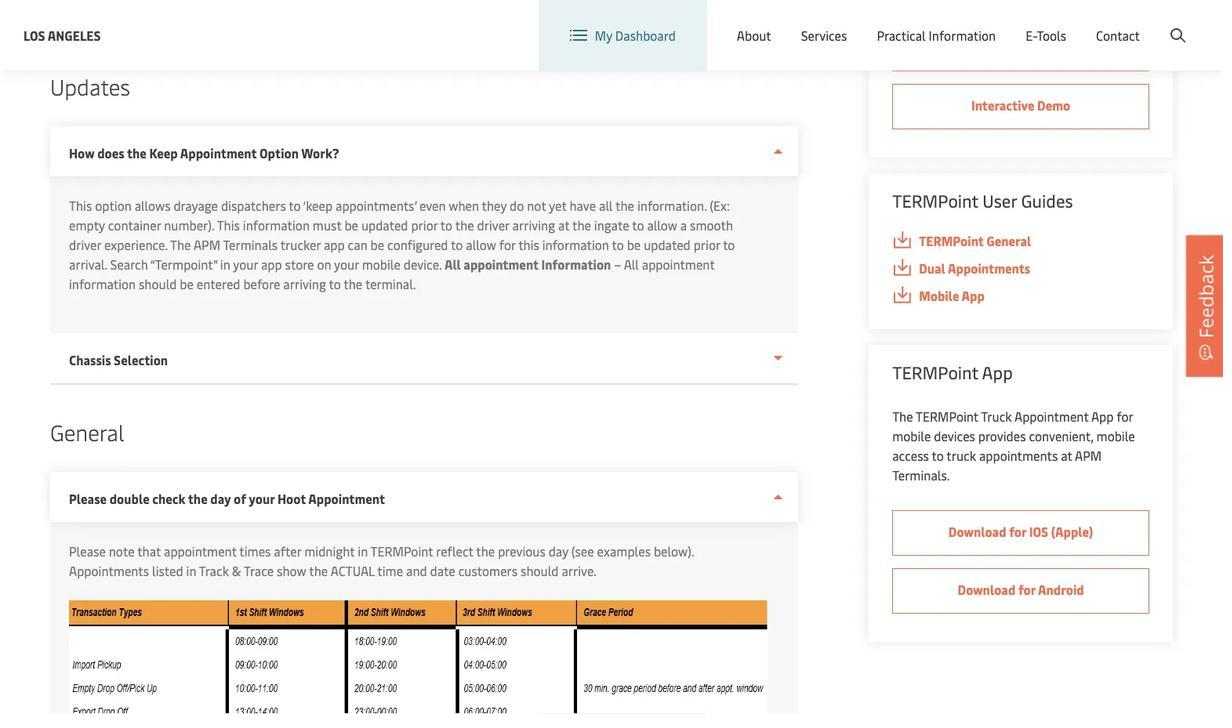 Task type: locate. For each thing, give the bounding box(es) containing it.
appointment up convenient, at right
[[1015, 408, 1089, 425]]

appointment right hoot
[[308, 491, 385, 507]]

1 horizontal spatial appointments
[[948, 260, 1031, 277]]

track
[[199, 563, 229, 580]]

0 horizontal spatial allow
[[466, 236, 496, 253]]

app down must on the left of page
[[324, 236, 345, 253]]

0 vertical spatial download
[[949, 524, 1007, 540]]

1 horizontal spatial information
[[243, 217, 310, 234]]

0 vertical spatial information
[[929, 27, 996, 44]]

1 vertical spatial day
[[549, 543, 569, 560]]

'keep
[[303, 197, 333, 214]]

information inside – all appointment information should be entered before arriving to the terminal.
[[69, 276, 136, 293]]

0 vertical spatial apm
[[194, 236, 220, 253]]

0 horizontal spatial mobile
[[362, 256, 401, 273]]

1 vertical spatial download
[[958, 582, 1016, 598]]

your inside dropdown button
[[249, 491, 275, 507]]

0 horizontal spatial general
[[50, 417, 124, 447]]

switch location
[[782, 15, 871, 31]]

1 vertical spatial allow
[[466, 236, 496, 253]]

appointment right "keep"
[[180, 145, 257, 162]]

mobile up terminal.
[[362, 256, 401, 273]]

login to termpoint link
[[893, 26, 1150, 71]]

does
[[97, 145, 124, 162]]

1 horizontal spatial the
[[893, 408, 914, 425]]

1 please from the top
[[69, 491, 107, 507]]

0 vertical spatial day
[[210, 491, 231, 507]]

0 horizontal spatial in
[[186, 563, 196, 580]]

to left e-
[[998, 39, 1011, 56]]

trace
[[244, 563, 274, 580]]

mobile app
[[919, 287, 985, 304]]

in inside this option allows drayage dispatchers to 'keep appointments' even when they do not yet have all the information. (ex: empty container number). this information must be updated prior to the driver arriving at the ingate to allow a smooth driver experience. the apm terminals trucker app can be configured to allow for this information to be updated prior to arrival. search "termpoint" in your app store on your mobile device.
[[220, 256, 230, 273]]

1 vertical spatial appointments
[[69, 563, 149, 580]]

this up the terminals
[[217, 217, 240, 234]]

chassis selection
[[69, 352, 168, 369]]

the left terminal.
[[344, 276, 363, 293]]

1 horizontal spatial appointment
[[464, 256, 539, 273]]

login down menu
[[964, 39, 996, 56]]

should down '"termpoint"'
[[139, 276, 177, 293]]

truck
[[981, 408, 1012, 425]]

0 vertical spatial driver
[[477, 217, 510, 234]]

information down have
[[543, 236, 609, 253]]

2 all from the left
[[624, 256, 639, 273]]

1 horizontal spatial in
[[220, 256, 230, 273]]

that
[[137, 543, 161, 560]]

download for ios (apple)
[[949, 524, 1094, 540]]

to down even
[[441, 217, 453, 234]]

below).
[[654, 543, 694, 560]]

please double check the day of your hoot appointment element
[[50, 522, 799, 715]]

0 horizontal spatial information
[[542, 256, 611, 273]]

0 vertical spatial information
[[243, 217, 310, 234]]

2 horizontal spatial appointment
[[642, 256, 715, 273]]

0 vertical spatial at
[[558, 217, 570, 234]]

before
[[243, 276, 280, 293]]

my dashboard button
[[570, 0, 676, 71]]

appointment
[[180, 145, 257, 162], [1015, 408, 1089, 425], [308, 491, 385, 507]]

1 horizontal spatial apm
[[1075, 447, 1102, 464]]

download for android link
[[893, 569, 1150, 614]]

0 vertical spatial should
[[139, 276, 177, 293]]

how does the keep appointment option work?
[[69, 145, 339, 162]]

this
[[519, 236, 540, 253]]

appointment
[[464, 256, 539, 273], [642, 256, 715, 273], [164, 543, 237, 560]]

mobile
[[919, 287, 960, 304]]

to up the –
[[612, 236, 624, 253]]

driver down 'they'
[[477, 217, 510, 234]]

apm inside the termpoint truck appointment app for mobile devices provides convenient, mobile access to truck appointments at apm terminals.
[[1075, 447, 1102, 464]]

all
[[445, 256, 461, 273], [624, 256, 639, 273]]

the right 'all'
[[616, 197, 635, 214]]

appointments down termpoint general
[[948, 260, 1031, 277]]

please note that appointment times after midnight in termpoint reflect the previous day (see examples below). appointments listed in track & trace show the actual time and date customers should arrive.
[[69, 543, 694, 580]]

the up access
[[893, 408, 914, 425]]

2 vertical spatial information
[[69, 276, 136, 293]]

1 horizontal spatial driver
[[477, 217, 510, 234]]

arriving down not
[[513, 217, 555, 234]]

to left truck
[[932, 447, 944, 464]]

1 vertical spatial apm
[[1075, 447, 1102, 464]]

all right device.
[[445, 256, 461, 273]]

1 vertical spatial driver
[[69, 236, 101, 253]]

e-tools
[[1026, 27, 1067, 44]]

provides
[[979, 428, 1026, 445]]

0 vertical spatial login
[[1067, 15, 1098, 31]]

convenient,
[[1029, 428, 1094, 445]]

my
[[595, 27, 612, 44]]

this up empty
[[69, 197, 92, 214]]

termpoint inside login to termpoint link
[[1013, 39, 1078, 56]]

ingate
[[594, 217, 630, 234]]

the up customers
[[476, 543, 495, 560]]

apm down convenient, at right
[[1075, 447, 1102, 464]]

location
[[823, 15, 871, 31]]

chassis
[[69, 352, 111, 369]]

please left note
[[69, 543, 106, 560]]

login for login / create account
[[1067, 15, 1098, 31]]

selection
[[114, 352, 168, 369]]

your right of
[[249, 491, 275, 507]]

0 vertical spatial appointments
[[948, 260, 1031, 277]]

1 horizontal spatial login
[[1067, 15, 1098, 31]]

1 vertical spatial information
[[542, 256, 611, 273]]

experience.
[[104, 236, 168, 253]]

when
[[449, 197, 479, 214]]

please left double
[[69, 491, 107, 507]]

practical
[[877, 27, 926, 44]]

app inside the mobile app link
[[962, 287, 985, 304]]

in up "actual"
[[358, 543, 368, 560]]

previous
[[498, 543, 546, 560]]

0 vertical spatial allow
[[647, 217, 678, 234]]

global menu
[[921, 15, 993, 32]]

number).
[[164, 217, 214, 234]]

los
[[24, 27, 45, 44]]

1 vertical spatial updated
[[644, 236, 691, 253]]

1 horizontal spatial this
[[217, 217, 240, 234]]

1 vertical spatial general
[[50, 417, 124, 447]]

account
[[1148, 15, 1194, 31]]

0 horizontal spatial app
[[261, 256, 282, 273]]

show
[[277, 563, 306, 580]]

time
[[378, 563, 403, 580]]

please inside please note that appointment times after midnight in termpoint reflect the previous day (see examples below). appointments listed in track & trace show the actual time and date customers should arrive.
[[69, 543, 106, 560]]

information inside practical information popup button
[[929, 27, 996, 44]]

about button
[[737, 0, 772, 71]]

0 vertical spatial general
[[987, 233, 1032, 249]]

1 horizontal spatial information
[[929, 27, 996, 44]]

2 horizontal spatial appointment
[[1015, 408, 1089, 425]]

hoot
[[278, 491, 306, 507]]

to down smooth
[[723, 236, 735, 253]]

be down ingate
[[627, 236, 641, 253]]

2 vertical spatial appointment
[[308, 491, 385, 507]]

1 all from the left
[[445, 256, 461, 273]]

1 vertical spatial app
[[982, 361, 1013, 384]]

0 vertical spatial prior
[[411, 217, 438, 234]]

1 vertical spatial login
[[964, 39, 996, 56]]

0 vertical spatial updated
[[361, 217, 408, 234]]

updated down appointments'
[[361, 217, 408, 234]]

1 vertical spatial the
[[893, 408, 914, 425]]

arriving down store at the top left of page
[[283, 276, 326, 293]]

1 vertical spatial arriving
[[283, 276, 326, 293]]

0 vertical spatial the
[[170, 236, 191, 253]]

android
[[1038, 582, 1084, 598]]

0 vertical spatial appointment
[[180, 145, 257, 162]]

dashboard
[[616, 27, 676, 44]]

download for download for ios (apple)
[[949, 524, 1007, 540]]

1 horizontal spatial should
[[521, 563, 559, 580]]

1 vertical spatial appointment
[[1015, 408, 1089, 425]]

driver down empty
[[69, 236, 101, 253]]

0 horizontal spatial apm
[[194, 236, 220, 253]]

0 horizontal spatial appointment
[[180, 145, 257, 162]]

0 horizontal spatial the
[[170, 236, 191, 253]]

1 vertical spatial please
[[69, 543, 106, 560]]

1 vertical spatial should
[[521, 563, 559, 580]]

user
[[983, 189, 1017, 212]]

1 horizontal spatial at
[[1061, 447, 1073, 464]]

general down chassis
[[50, 417, 124, 447]]

download for android
[[958, 582, 1084, 598]]

0 horizontal spatial information
[[69, 276, 136, 293]]

0 horizontal spatial day
[[210, 491, 231, 507]]

menu
[[960, 15, 993, 32]]

e-
[[1026, 27, 1037, 44]]

1 vertical spatial app
[[261, 256, 282, 273]]

1 horizontal spatial general
[[987, 233, 1032, 249]]

this
[[69, 197, 92, 214], [217, 217, 240, 234]]

1 vertical spatial in
[[358, 543, 368, 560]]

should down previous
[[521, 563, 559, 580]]

2 please from the top
[[69, 543, 106, 560]]

prior
[[411, 217, 438, 234], [694, 236, 720, 253]]

0 horizontal spatial should
[[139, 276, 177, 293]]

information
[[243, 217, 310, 234], [543, 236, 609, 253], [69, 276, 136, 293]]

interactive
[[972, 97, 1035, 114]]

your right on
[[334, 256, 359, 273]]

after
[[274, 543, 301, 560]]

all right the –
[[624, 256, 639, 273]]

double
[[110, 491, 150, 507]]

download left ios
[[949, 524, 1007, 540]]

download down download for ios (apple) link
[[958, 582, 1016, 598]]

prior up the configured
[[411, 217, 438, 234]]

0 vertical spatial app
[[324, 236, 345, 253]]

0 horizontal spatial at
[[558, 217, 570, 234]]

1 horizontal spatial arriving
[[513, 217, 555, 234]]

"termpoint"
[[150, 256, 217, 273]]

global menu button
[[887, 0, 1008, 47]]

be down '"termpoint"'
[[180, 276, 194, 293]]

appointment down this at the top left of the page
[[464, 256, 539, 273]]

mobile up access
[[893, 428, 931, 445]]

login
[[1067, 15, 1098, 31], [964, 39, 996, 56]]

dual
[[919, 260, 946, 277]]

login / create account
[[1067, 15, 1194, 31]]

allow left a
[[647, 217, 678, 234]]

appointment down a
[[642, 256, 715, 273]]

in up entered
[[220, 256, 230, 273]]

1 vertical spatial at
[[1061, 447, 1073, 464]]

in left track
[[186, 563, 196, 580]]

login left the /
[[1067, 15, 1098, 31]]

0 horizontal spatial all
[[445, 256, 461, 273]]

0 vertical spatial app
[[962, 287, 985, 304]]

general up dual appointments 'link'
[[987, 233, 1032, 249]]

please inside dropdown button
[[69, 491, 107, 507]]

appointment up track
[[164, 543, 237, 560]]

app up convenient, at right
[[1092, 408, 1114, 425]]

0 vertical spatial this
[[69, 197, 92, 214]]

information down arrival.
[[69, 276, 136, 293]]

apm down the number).
[[194, 236, 220, 253]]

entered
[[197, 276, 240, 293]]

at down convenient, at right
[[1061, 447, 1073, 464]]

1 horizontal spatial appointment
[[308, 491, 385, 507]]

the up '"termpoint"'
[[170, 236, 191, 253]]

for inside this option allows drayage dispatchers to 'keep appointments' even when they do not yet have all the information. (ex: empty container number). this information must be updated prior to the driver arriving at the ingate to allow a smooth driver experience. the apm terminals trucker app can be configured to allow for this information to be updated prior to arrival. search "termpoint" in your app store on your mobile device.
[[499, 236, 516, 253]]

mobile right convenient, at right
[[1097, 428, 1136, 445]]

1 horizontal spatial prior
[[694, 236, 720, 253]]

appointments inside 'link'
[[948, 260, 1031, 277]]

2 vertical spatial app
[[1092, 408, 1114, 425]]

can
[[348, 236, 368, 253]]

0 horizontal spatial appointments
[[69, 563, 149, 580]]

0 horizontal spatial this
[[69, 197, 92, 214]]

0 horizontal spatial login
[[964, 39, 996, 56]]

e-tools button
[[1026, 0, 1067, 71]]

be up "can" at the left
[[345, 217, 358, 234]]

the inside – all appointment information should be entered before arriving to the terminal.
[[344, 276, 363, 293]]

information down dispatchers
[[243, 217, 310, 234]]

day inside please note that appointment times after midnight in termpoint reflect the previous day (see examples below). appointments listed in track & trace show the actual time and date customers should arrive.
[[549, 543, 569, 560]]

1 vertical spatial this
[[217, 217, 240, 234]]

app for mobile app
[[962, 287, 985, 304]]

app up before on the left
[[261, 256, 282, 273]]

1 horizontal spatial day
[[549, 543, 569, 560]]

day left of
[[210, 491, 231, 507]]

0 vertical spatial arriving
[[513, 217, 555, 234]]

app up the truck
[[982, 361, 1013, 384]]

0 horizontal spatial appointment
[[164, 543, 237, 560]]

dispatchers
[[221, 197, 286, 214]]

0 vertical spatial please
[[69, 491, 107, 507]]

at inside this option allows drayage dispatchers to 'keep appointments' even when they do not yet have all the information. (ex: empty container number). this information must be updated prior to the driver arriving at the ingate to allow a smooth driver experience. the apm terminals trucker app can be configured to allow for this information to be updated prior to arrival. search "termpoint" in your app store on your mobile device.
[[558, 217, 570, 234]]

updated down a
[[644, 236, 691, 253]]

2 horizontal spatial in
[[358, 543, 368, 560]]

0 horizontal spatial prior
[[411, 217, 438, 234]]

app for termpoint app
[[982, 361, 1013, 384]]

appointment inside please note that appointment times after midnight in termpoint reflect the previous day (see examples below). appointments listed in track & trace show the actual time and date customers should arrive.
[[164, 543, 237, 560]]

1 vertical spatial information
[[543, 236, 609, 253]]

1 horizontal spatial app
[[324, 236, 345, 253]]

at down 'yet'
[[558, 217, 570, 234]]

–
[[614, 256, 621, 273]]

0 vertical spatial in
[[220, 256, 230, 273]]

contact
[[1097, 27, 1140, 44]]

allows
[[135, 197, 171, 214]]

examples
[[597, 543, 651, 560]]

apm
[[194, 236, 220, 253], [1075, 447, 1102, 464]]

services button
[[801, 0, 847, 71]]

0 horizontal spatial arriving
[[283, 276, 326, 293]]

app down dual appointments
[[962, 287, 985, 304]]

appointments down note
[[69, 563, 149, 580]]

2 horizontal spatial mobile
[[1097, 428, 1136, 445]]

allow down 'they'
[[466, 236, 496, 253]]

1 horizontal spatial mobile
[[893, 428, 931, 445]]

to down on
[[329, 276, 341, 293]]

download for ios (apple) link
[[893, 511, 1150, 556]]

1 horizontal spatial all
[[624, 256, 639, 273]]

prior down smooth
[[694, 236, 720, 253]]

day left (see
[[549, 543, 569, 560]]



Task type: vqa. For each thing, say whether or not it's contained in the screenshot.
the Shipping to the middle
no



Task type: describe. For each thing, give the bounding box(es) containing it.
(see
[[572, 543, 594, 560]]

interactive demo link
[[893, 84, 1150, 129]]

global
[[921, 15, 957, 32]]

all appointment information
[[445, 256, 611, 273]]

arrive.
[[562, 563, 596, 580]]

arriving inside – all appointment information should be entered before arriving to the terminal.
[[283, 276, 326, 293]]

truck
[[947, 447, 977, 464]]

to inside – all appointment information should be entered before arriving to the terminal.
[[329, 276, 341, 293]]

apm inside this option allows drayage dispatchers to 'keep appointments' even when they do not yet have all the information. (ex: empty container number). this information must be updated prior to the driver arriving at the ingate to allow a smooth driver experience. the apm terminals trucker app can be configured to allow for this information to be updated prior to arrival. search "termpoint" in your app store on your mobile device.
[[194, 236, 220, 253]]

be right "can" at the left
[[371, 236, 384, 253]]

appointments
[[980, 447, 1058, 464]]

note
[[109, 543, 135, 560]]

keep
[[149, 145, 178, 162]]

on
[[317, 256, 331, 273]]

1 horizontal spatial updated
[[644, 236, 691, 253]]

to right the configured
[[451, 236, 463, 253]]

the down midnight
[[309, 563, 328, 580]]

appointment inside the termpoint truck appointment app for mobile devices provides convenient, mobile access to truck appointments at apm terminals.
[[1015, 408, 1089, 425]]

should inside – all appointment information should be entered before arriving to the terminal.
[[139, 276, 177, 293]]

your down the terminals
[[233, 256, 258, 273]]

even
[[420, 197, 446, 214]]

dual appointments
[[919, 260, 1031, 277]]

the down have
[[573, 217, 591, 234]]

appointments inside please note that appointment times after midnight in termpoint reflect the previous day (see examples below). appointments listed in track & trace show the actual time and date customers should arrive.
[[69, 563, 149, 580]]

practical information button
[[877, 0, 996, 71]]

termpoint general
[[919, 233, 1032, 249]]

date
[[430, 563, 456, 580]]

terminal.
[[365, 276, 416, 293]]

the right the check
[[188, 491, 208, 507]]

0 horizontal spatial driver
[[69, 236, 101, 253]]

arrival.
[[69, 256, 107, 273]]

for inside the termpoint truck appointment app for mobile devices provides convenient, mobile access to truck appointments at apm terminals.
[[1117, 408, 1133, 425]]

how
[[69, 145, 95, 162]]

contact button
[[1097, 0, 1140, 71]]

be inside – all appointment information should be entered before arriving to the terminal.
[[180, 276, 194, 293]]

termpoint general link
[[893, 231, 1150, 251]]

termpoint inside the termpoint truck appointment app for mobile devices provides convenient, mobile access to truck appointments at apm terminals.
[[916, 408, 979, 425]]

1 vertical spatial prior
[[694, 236, 720, 253]]

devices
[[934, 428, 976, 445]]

2 horizontal spatial information
[[543, 236, 609, 253]]

dual appointments link
[[893, 259, 1150, 278]]

login / create account link
[[1038, 0, 1194, 46]]

the inside this option allows drayage dispatchers to 'keep appointments' even when they do not yet have all the information. (ex: empty container number). this information must be updated prior to the driver arriving at the ingate to allow a smooth driver experience. the apm terminals trucker app can be configured to allow for this information to be updated prior to arrival. search "termpoint" in your app store on your mobile device.
[[170, 236, 191, 253]]

termpoint inside termpoint general link
[[919, 233, 984, 249]]

please double check the day of your hoot appointment
[[69, 491, 385, 507]]

mobile app link
[[893, 286, 1150, 306]]

app inside the termpoint truck appointment app for mobile devices provides convenient, mobile access to truck appointments at apm terminals.
[[1092, 408, 1114, 425]]

interactive demo
[[972, 97, 1071, 114]]

all inside – all appointment information should be entered before arriving to the terminal.
[[624, 256, 639, 273]]

the inside the termpoint truck appointment app for mobile devices provides convenient, mobile access to truck appointments at apm terminals.
[[893, 408, 914, 425]]

services
[[801, 27, 847, 44]]

los angeles
[[24, 27, 101, 44]]

please for please note that appointment times after midnight in termpoint reflect the previous day (see examples below). appointments listed in track & trace show the actual time and date customers should arrive.
[[69, 543, 106, 560]]

&
[[232, 563, 241, 580]]

terminals.
[[893, 467, 950, 484]]

not
[[527, 197, 546, 214]]

drayage
[[174, 197, 218, 214]]

option
[[260, 145, 299, 162]]

appointment inside – all appointment information should be entered before arriving to the terminal.
[[642, 256, 715, 273]]

updates
[[50, 71, 130, 101]]

store
[[285, 256, 314, 273]]

container
[[108, 217, 161, 234]]

/
[[1100, 15, 1105, 31]]

feedback
[[1193, 255, 1219, 338]]

please double check the day of your hoot appointment button
[[50, 472, 799, 522]]

check
[[152, 491, 185, 507]]

the down "when"
[[455, 217, 474, 234]]

appointment windows image
[[69, 601, 768, 715]]

arriving inside this option allows drayage dispatchers to 'keep appointments' even when they do not yet have all the information. (ex: empty container number). this information must be updated prior to the driver arriving at the ingate to allow a smooth driver experience. the apm terminals trucker app can be configured to allow for this information to be updated prior to arrival. search "termpoint" in your app store on your mobile device.
[[513, 217, 555, 234]]

my dashboard
[[595, 27, 676, 44]]

to left "'keep"
[[289, 197, 301, 214]]

practical information
[[877, 27, 996, 44]]

and
[[406, 563, 427, 580]]

login for login to termpoint
[[964, 39, 996, 56]]

switch
[[782, 15, 819, 31]]

angeles
[[48, 27, 101, 44]]

appointments'
[[336, 197, 417, 214]]

about
[[737, 27, 772, 44]]

option
[[95, 197, 132, 214]]

– all appointment information should be entered before arriving to the terminal.
[[69, 256, 715, 293]]

terminals
[[223, 236, 278, 253]]

yet
[[549, 197, 567, 214]]

day inside dropdown button
[[210, 491, 231, 507]]

listed
[[152, 563, 183, 580]]

the right does
[[127, 145, 147, 162]]

(apple)
[[1052, 524, 1094, 540]]

a
[[681, 217, 687, 234]]

at inside the termpoint truck appointment app for mobile devices provides convenient, mobile access to truck appointments at apm terminals.
[[1061, 447, 1073, 464]]

termpoint user guides
[[893, 189, 1073, 212]]

reflect
[[436, 543, 473, 560]]

guides
[[1022, 189, 1073, 212]]

termpoint inside please note that appointment times after midnight in termpoint reflect the previous day (see examples below). appointments listed in track & trace show the actual time and date customers should arrive.
[[371, 543, 433, 560]]

must
[[313, 217, 342, 234]]

trucker
[[281, 236, 321, 253]]

ios
[[1030, 524, 1049, 540]]

should inside please note that appointment times after midnight in termpoint reflect the previous day (see examples below). appointments listed in track & trace show the actual time and date customers should arrive.
[[521, 563, 559, 580]]

how does the keep appointment option work? button
[[50, 126, 799, 176]]

to inside the termpoint truck appointment app for mobile devices provides convenient, mobile access to truck appointments at apm terminals.
[[932, 447, 944, 464]]

information.
[[638, 197, 707, 214]]

empty
[[69, 217, 105, 234]]

1 horizontal spatial allow
[[647, 217, 678, 234]]

configured
[[388, 236, 448, 253]]

work?
[[301, 145, 339, 162]]

(ex:
[[710, 197, 730, 214]]

the termpoint truck appointment app for mobile devices provides convenient, mobile access to truck appointments at apm terminals.
[[893, 408, 1136, 484]]

download for download for android
[[958, 582, 1016, 598]]

tools
[[1037, 27, 1067, 44]]

to right ingate
[[632, 217, 644, 234]]

2 vertical spatial in
[[186, 563, 196, 580]]

mobile inside this option allows drayage dispatchers to 'keep appointments' even when they do not yet have all the information. (ex: empty container number). this information must be updated prior to the driver arriving at the ingate to allow a smooth driver experience. the apm terminals trucker app can be configured to allow for this information to be updated prior to arrival. search "termpoint" in your app store on your mobile device.
[[362, 256, 401, 273]]

please for please double check the day of your hoot appointment
[[69, 491, 107, 507]]

chassis selection button
[[50, 333, 799, 385]]

0 horizontal spatial updated
[[361, 217, 408, 234]]



